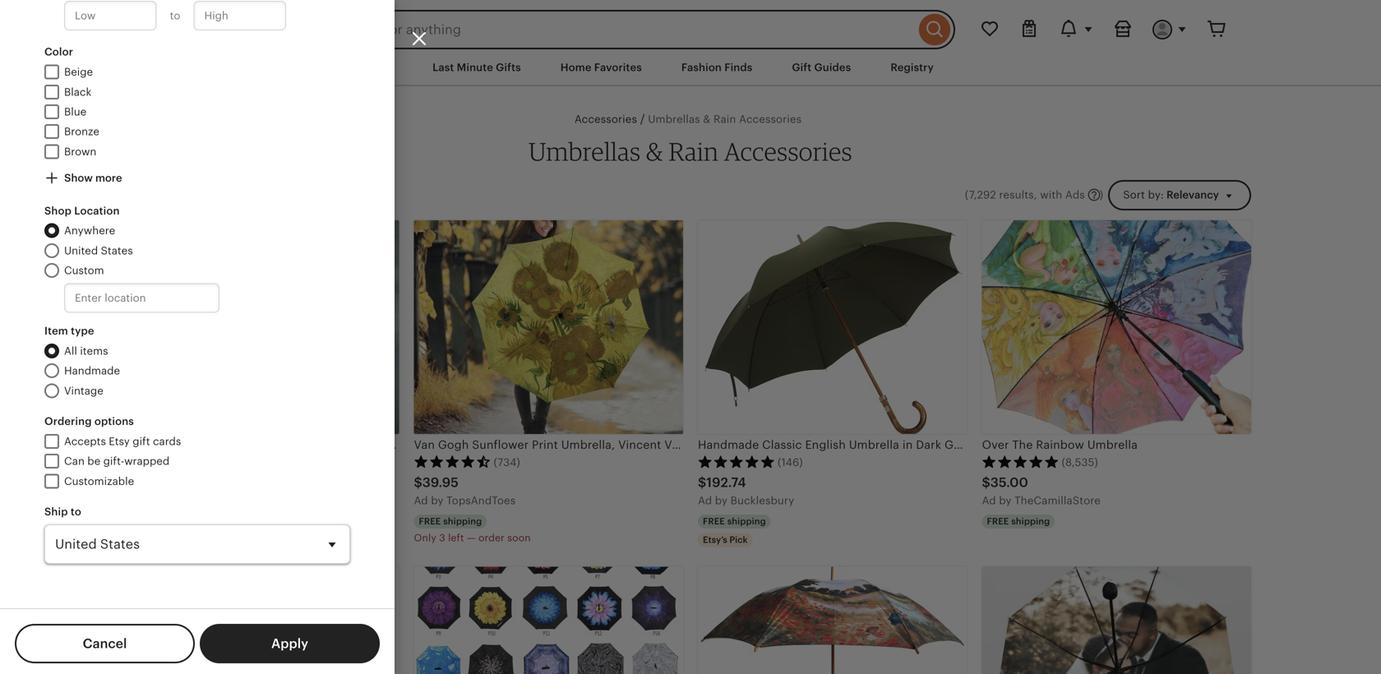 Task type: vqa. For each thing, say whether or not it's contained in the screenshot.
1st "good" from the bottom
no



Task type: locate. For each thing, give the bounding box(es) containing it.
1 horizontal spatial handmade
[[698, 438, 759, 451]]

1 horizontal spatial 5 out of 5 stars image
[[698, 455, 775, 468]]

order
[[479, 532, 505, 543]]

black
[[64, 86, 92, 98]]

0 horizontal spatial a
[[414, 495, 421, 507]]

pick
[[730, 535, 748, 545]]

handmade classic english umbrella in dark green
[[698, 438, 979, 451]]

shipping up pick
[[727, 516, 766, 527]]

the
[[1012, 438, 1033, 451]]

1 horizontal spatial y
[[722, 495, 728, 507]]

shipping inside free shipping etsy's pick
[[727, 516, 766, 527]]

2 shipping from the left
[[727, 516, 766, 527]]

rain inside accessories / umbrellas & rain accessories
[[714, 113, 736, 126]]

over the rainbow umbrella image
[[982, 220, 1251, 434]]

1 horizontal spatial a
[[698, 495, 706, 507]]

)
[[1100, 189, 1104, 201]]

a
[[414, 495, 421, 507], [698, 495, 706, 507], [982, 495, 990, 507]]

beige black blue bronze brown
[[64, 66, 99, 158]]

$ inside $ 192.74 a d b y bucklesbury
[[698, 475, 707, 490]]

search filters dialog
[[0, 0, 1381, 674]]

5 out of 5 stars image
[[130, 455, 207, 468], [698, 455, 775, 468], [982, 455, 1059, 468]]

a up only
[[414, 495, 421, 507]]

7,292
[[969, 189, 996, 201]]

0 horizontal spatial shipping
[[443, 516, 482, 527]]

free for 192.74
[[703, 516, 725, 527]]

shop location
[[44, 205, 120, 217]]

3 5 out of 5 stars image from the left
[[982, 455, 1059, 468]]

a up 'free shipping'
[[982, 495, 990, 507]]

4 $ from the left
[[982, 475, 991, 490]]

5 out of 5 stars image down the
[[982, 455, 1059, 468]]

39.95
[[422, 475, 459, 490]]

d inside $ 39.95 a d b y topsandtoes
[[421, 495, 428, 507]]

3 free from the left
[[987, 516, 1009, 527]]

3 d from the left
[[989, 495, 996, 507]]

1 horizontal spatial d
[[705, 495, 712, 507]]

rain down accessories / umbrellas & rain accessories
[[669, 136, 719, 166]]

(734)
[[494, 456, 520, 469]]

0 horizontal spatial free
[[419, 516, 441, 527]]

brown
[[64, 145, 96, 158]]

0 horizontal spatial to
[[71, 506, 81, 518]]

/
[[640, 112, 645, 126]]

free
[[419, 516, 441, 527], [703, 516, 725, 527], [987, 516, 1009, 527]]

custom umbrella, fully customized underside print umbrella, personalized umbrella, uv protected windproof and fold-able umbrella. image
[[982, 567, 1251, 674]]

etsy
[[109, 435, 130, 448]]

2 $ from the left
[[414, 475, 422, 490]]

location
[[74, 205, 120, 217]]

accepts
[[64, 435, 106, 448]]

Enter location text field
[[64, 283, 220, 313]]

$ 192.74 a d b y bucklesbury
[[698, 475, 795, 507]]

d down 35.00
[[989, 495, 996, 507]]

None search field
[[321, 10, 955, 49]]

2 y from the left
[[722, 495, 728, 507]]

etsy's
[[703, 535, 727, 545]]

english
[[805, 438, 846, 451]]

192.74
[[707, 475, 746, 490]]

free up etsy's
[[703, 516, 725, 527]]

soon
[[507, 532, 531, 543]]

b for 39.95
[[431, 495, 438, 507]]

2 b from the left
[[715, 495, 722, 507]]

y inside $ 39.95 a d b y topsandtoes
[[438, 495, 444, 507]]

0 horizontal spatial 5 out of 5 stars image
[[130, 455, 207, 468]]

( 7,292 results,
[[965, 189, 1037, 201]]

0 horizontal spatial umbrella
[[849, 438, 900, 451]]

gift-
[[103, 455, 124, 468]]

3 y from the left
[[1006, 495, 1012, 507]]

a inside $ 39.95 a d b y topsandtoes
[[414, 495, 421, 507]]

d down 39.95 at left
[[421, 495, 428, 507]]

b down 192.74
[[715, 495, 722, 507]]

d inside $ 192.74 a d b y bucklesbury
[[705, 495, 712, 507]]

2 horizontal spatial y
[[1006, 495, 1012, 507]]

1 horizontal spatial free
[[703, 516, 725, 527]]

1 vertical spatial &
[[646, 136, 663, 166]]

with ads
[[1040, 189, 1085, 201]]

umbrella for 35.00
[[1088, 438, 1138, 451]]

0 horizontal spatial &
[[646, 136, 663, 166]]

y down 39.95 at left
[[438, 495, 444, 507]]

2 d from the left
[[705, 495, 712, 507]]

2 umbrella from the left
[[1088, 438, 1138, 451]]

1 vertical spatial umbrellas
[[529, 136, 641, 166]]

ads
[[1066, 189, 1085, 201]]

$ for $
[[130, 475, 138, 490]]

b down 35.00
[[999, 495, 1006, 507]]

a up etsy's
[[698, 495, 706, 507]]

0 vertical spatial to
[[170, 9, 180, 22]]

left
[[448, 532, 464, 543]]

to left high number field
[[170, 9, 180, 22]]

gift
[[133, 435, 150, 448]]

thecamillastore
[[1015, 495, 1101, 507]]

umbrellas & rain accessories
[[529, 136, 853, 166]]

5 out of 5 stars image for 192.74
[[698, 455, 775, 468]]

High number field
[[194, 1, 286, 30]]

2 horizontal spatial free
[[987, 516, 1009, 527]]

1 horizontal spatial &
[[703, 113, 711, 126]]

b inside $ 192.74 a d b y bucklesbury
[[715, 495, 722, 507]]

1 horizontal spatial b
[[715, 495, 722, 507]]

shipping
[[443, 516, 482, 527], [727, 516, 766, 527], [1012, 516, 1050, 527]]

1 horizontal spatial umbrellas
[[648, 113, 700, 126]]

3 $ from the left
[[698, 475, 707, 490]]

accessories
[[575, 113, 637, 126], [739, 113, 802, 126], [724, 136, 853, 166]]

y inside $ 192.74 a d b y bucklesbury
[[722, 495, 728, 507]]

umbrellas down accessories link
[[529, 136, 641, 166]]

handmade
[[64, 365, 120, 377], [698, 438, 759, 451]]

0 horizontal spatial y
[[438, 495, 444, 507]]

all
[[64, 345, 77, 357]]

1 b from the left
[[431, 495, 438, 507]]

2 horizontal spatial 5 out of 5 stars image
[[982, 455, 1059, 468]]

b
[[431, 495, 438, 507], [715, 495, 722, 507], [999, 495, 1006, 507]]

& down accessories / umbrellas & rain accessories
[[646, 136, 663, 166]]

umbrella up (8,535)
[[1088, 438, 1138, 451]]

ship to
[[44, 506, 81, 518]]

$ 39.95 a d b y topsandtoes
[[414, 475, 516, 507]]

1 a from the left
[[414, 495, 421, 507]]

1 shipping from the left
[[443, 516, 482, 527]]

& up umbrellas & rain accessories at the top
[[703, 113, 711, 126]]

handmade inside item type all items handmade vintage
[[64, 365, 120, 377]]

3 b from the left
[[999, 495, 1006, 507]]

banner
[[115, 0, 1266, 49]]

menu bar
[[115, 49, 1266, 86]]

1 horizontal spatial umbrella
[[1088, 438, 1138, 451]]

to right ship
[[71, 506, 81, 518]]

2 free from the left
[[703, 516, 725, 527]]

free up only
[[419, 516, 441, 527]]

classic
[[762, 438, 802, 451]]

$ down over
[[982, 475, 991, 490]]

1 y from the left
[[438, 495, 444, 507]]

1 vertical spatial handmade
[[698, 438, 759, 451]]

2 a from the left
[[698, 495, 706, 507]]

b down 39.95 at left
[[431, 495, 438, 507]]

cottagecore umbrella-mystical print semi automatic umbrella-botanical printed umbrella-rain covers image
[[130, 220, 399, 434]]

$ down 4.5 out of 5 stars image
[[414, 475, 422, 490]]

customizable
[[64, 475, 134, 488]]

y inside $ 35.00 a d b y thecamillastore
[[1006, 495, 1012, 507]]

(
[[965, 189, 969, 201]]

2 horizontal spatial d
[[989, 495, 996, 507]]

2 horizontal spatial shipping
[[1012, 516, 1050, 527]]

y
[[438, 495, 444, 507], [722, 495, 728, 507], [1006, 495, 1012, 507]]

rain up umbrellas & rain accessories at the top
[[714, 113, 736, 126]]

1 $ from the left
[[130, 475, 138, 490]]

0 horizontal spatial d
[[421, 495, 428, 507]]

wrapped
[[124, 455, 169, 468]]

umbrella left in on the right of the page
[[849, 438, 900, 451]]

handmade up 192.74
[[698, 438, 759, 451]]

d inside $ 35.00 a d b y thecamillastore
[[989, 495, 996, 507]]

only
[[414, 532, 437, 543]]

1 d from the left
[[421, 495, 428, 507]]

shipping down $ 35.00 a d b y thecamillastore
[[1012, 516, 1050, 527]]

1 horizontal spatial shipping
[[727, 516, 766, 527]]

$ for $ 192.74 a d b y bucklesbury
[[698, 475, 707, 490]]

free shipping only 3 left — order soon
[[414, 516, 531, 543]]

items
[[80, 345, 108, 357]]

d
[[421, 495, 428, 507], [705, 495, 712, 507], [989, 495, 996, 507]]

2 horizontal spatial a
[[982, 495, 990, 507]]

0 vertical spatial umbrellas
[[648, 113, 700, 126]]

1 horizontal spatial to
[[170, 9, 180, 22]]

3 a from the left
[[982, 495, 990, 507]]

free inside free shipping etsy's pick
[[703, 516, 725, 527]]

$ 35.00 a d b y thecamillastore
[[982, 475, 1101, 507]]

1 umbrella from the left
[[849, 438, 900, 451]]

0 vertical spatial handmade
[[64, 365, 120, 377]]

d down 192.74
[[705, 495, 712, 507]]

b inside $ 39.95 a d b y topsandtoes
[[431, 495, 438, 507]]

blue
[[64, 106, 86, 118]]

item type all items handmade vintage
[[44, 325, 120, 397]]

y down 35.00
[[1006, 495, 1012, 507]]

shipping for 192.74
[[727, 516, 766, 527]]

y down 192.74
[[722, 495, 728, 507]]

shipping up the left
[[443, 516, 482, 527]]

$ inside $ 39.95 a d b y topsandtoes
[[414, 475, 422, 490]]

handmade down items
[[64, 365, 120, 377]]

$
[[130, 475, 138, 490], [414, 475, 422, 490], [698, 475, 707, 490], [982, 475, 991, 490]]

free down 35.00
[[987, 516, 1009, 527]]

&
[[703, 113, 711, 126], [646, 136, 663, 166]]

free inside free shipping only 3 left — order soon
[[419, 516, 441, 527]]

a inside $ 192.74 a d b y bucklesbury
[[698, 495, 706, 507]]

type
[[71, 325, 94, 337]]

0 horizontal spatial handmade
[[64, 365, 120, 377]]

rain
[[714, 113, 736, 126], [669, 136, 719, 166]]

2 horizontal spatial b
[[999, 495, 1006, 507]]

umbrellas right /
[[648, 113, 700, 126]]

1 free from the left
[[419, 516, 441, 527]]

$ up free shipping etsy's pick
[[698, 475, 707, 490]]

$ inside $ 35.00 a d b y thecamillastore
[[982, 475, 991, 490]]

5 out of 5 stars image for 35.00
[[982, 455, 1059, 468]]

cancel button
[[15, 624, 195, 664]]

& inside accessories / umbrellas & rain accessories
[[703, 113, 711, 126]]

2 5 out of 5 stars image from the left
[[698, 455, 775, 468]]

a inside $ 35.00 a d b y thecamillastore
[[982, 495, 990, 507]]

0 horizontal spatial umbrellas
[[529, 136, 641, 166]]

3 shipping from the left
[[1012, 516, 1050, 527]]

vintage
[[64, 385, 103, 397]]

free for 39.95
[[419, 516, 441, 527]]

0 vertical spatial rain
[[714, 113, 736, 126]]

y for 39.95
[[438, 495, 444, 507]]

5 out of 5 stars image up 192.74
[[698, 455, 775, 468]]

to
[[170, 9, 180, 22], [71, 506, 81, 518]]

with
[[1040, 189, 1063, 201]]

5 out of 5 stars image down the cards
[[130, 455, 207, 468]]

1 5 out of 5 stars image from the left
[[130, 455, 207, 468]]

umbrellas
[[648, 113, 700, 126], [529, 136, 641, 166]]

free shipping etsy's pick
[[703, 516, 766, 545]]

ordering
[[44, 415, 92, 428]]

$ link
[[130, 220, 399, 513]]

shipping inside free shipping only 3 left — order soon
[[443, 516, 482, 527]]

5 out of 5 stars image inside the '$' link
[[130, 455, 207, 468]]

0 vertical spatial &
[[703, 113, 711, 126]]

0 horizontal spatial b
[[431, 495, 438, 507]]

$ down the wrapped
[[130, 475, 138, 490]]



Task type: describe. For each thing, give the bounding box(es) containing it.
umbrellas inside accessories / umbrellas & rain accessories
[[648, 113, 700, 126]]

over
[[982, 438, 1009, 451]]

dark
[[916, 438, 942, 451]]

$ for $ 39.95 a d b y topsandtoes
[[414, 475, 422, 490]]

handmade classic english umbrella in dark green image
[[698, 220, 967, 434]]

show more
[[62, 172, 122, 184]]

4.5 out of 5 stars image
[[414, 455, 491, 468]]

topsandtoes
[[447, 495, 516, 507]]

show
[[64, 172, 93, 184]]

color
[[44, 46, 73, 58]]

bronze
[[64, 126, 99, 138]]

options
[[94, 415, 134, 428]]

states
[[101, 245, 133, 257]]

(8,535)
[[1062, 456, 1098, 469]]

shop
[[44, 205, 72, 217]]

anywhere united states
[[64, 225, 133, 257]]

apply button
[[200, 624, 380, 664]]

bucklesbury
[[731, 495, 795, 507]]

shipping for 39.95
[[443, 516, 482, 527]]

in
[[903, 438, 913, 451]]

rainbow
[[1036, 438, 1084, 451]]

accessories link
[[575, 112, 637, 126]]

item
[[44, 325, 68, 337]]

anywhere
[[64, 225, 115, 237]]

—
[[467, 532, 476, 543]]

a for 39.95
[[414, 495, 421, 507]]

y for 192.74
[[722, 495, 728, 507]]

green
[[945, 438, 979, 451]]

cancel
[[83, 636, 127, 651]]

free shipping
[[987, 516, 1050, 527]]

results,
[[999, 189, 1037, 201]]

b inside $ 35.00 a d b y thecamillastore
[[999, 495, 1006, 507]]

custom
[[64, 264, 104, 277]]

united
[[64, 245, 98, 257]]

be
[[87, 455, 100, 468]]

show more button
[[37, 164, 130, 194]]

d for 39.95
[[421, 495, 428, 507]]

ordering options accepts etsy gift cards can be gift-wrapped customizable
[[44, 415, 181, 488]]

over the rainbow umbrella
[[982, 438, 1138, 451]]

35.00
[[991, 475, 1029, 490]]

inverted umbrella, windproof reverse umbrella, umbrellas for women and men with uv protection, upside down umbrella with c-handle image
[[414, 567, 683, 674]]

vincent van gogh's "blue irises" wooden stick rain umbrella image
[[130, 567, 399, 674]]

cards
[[153, 435, 181, 448]]

d for 192.74
[[705, 495, 712, 507]]

1 vertical spatial rain
[[669, 136, 719, 166]]

ship
[[44, 506, 68, 518]]

$ for $ 35.00 a d b y thecamillastore
[[982, 475, 991, 490]]

claude monet's "poppy fields" wooden stick rain umbrella image
[[698, 567, 967, 674]]

can
[[64, 455, 85, 468]]

umbrella for 192.74
[[849, 438, 900, 451]]

a for 192.74
[[698, 495, 706, 507]]

beige
[[64, 66, 93, 78]]

van gogh sunflower print umbrella, vincent van gogh gifts for her custom large umbrella windproof umbrella image
[[414, 220, 683, 434]]

(146)
[[778, 456, 803, 469]]

more
[[95, 172, 122, 184]]

1 vertical spatial to
[[71, 506, 81, 518]]

b for 192.74
[[715, 495, 722, 507]]

3
[[439, 532, 445, 543]]

Low number field
[[64, 1, 157, 30]]

accessories / umbrellas & rain accessories
[[575, 112, 802, 126]]

apply
[[271, 636, 308, 651]]



